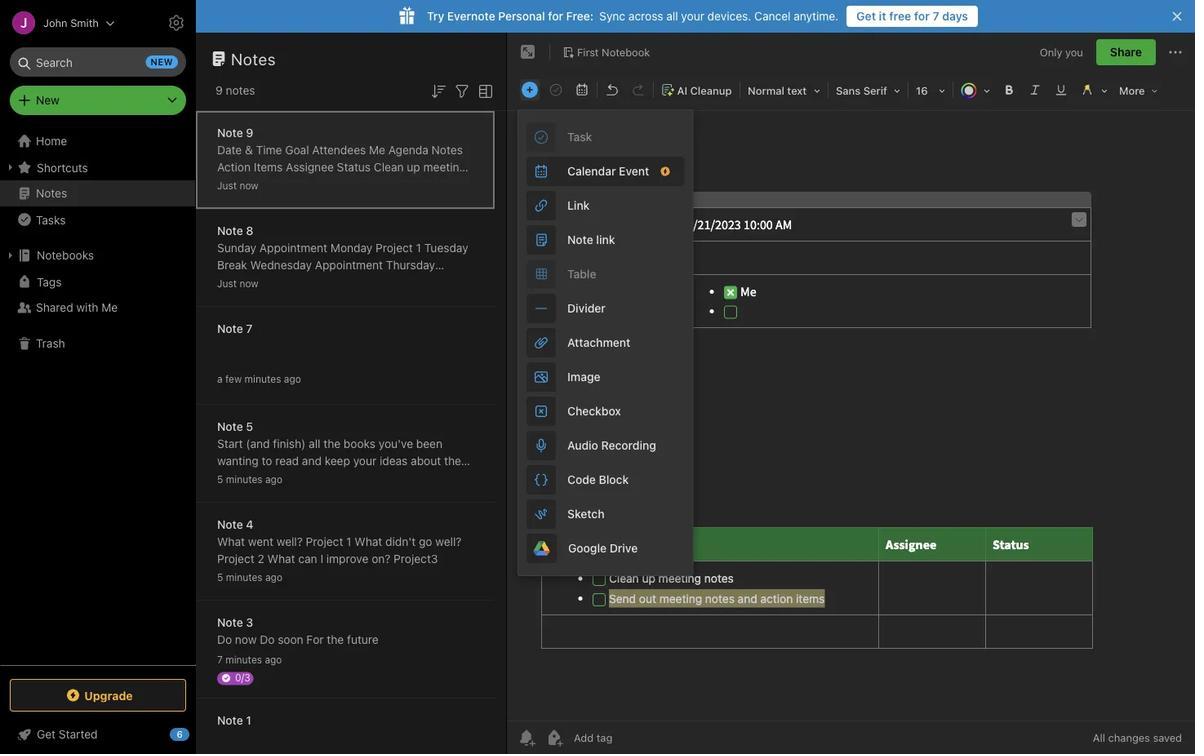 Task type: vqa. For each thing, say whether or not it's contained in the screenshot.
'Date…' FIELD
no



Task type: describe. For each thing, give the bounding box(es) containing it.
just now for date & time goal attendees me agenda notes action items assignee status clean up meeting notes send out meeting notes and action items
[[217, 180, 258, 191]]

reading
[[371, 471, 410, 485]]

minutes right the few in the left of the page
[[245, 374, 281, 385]]

started
[[59, 728, 98, 741]]

notes up 'note 9'
[[226, 84, 255, 97]]

and inside "date & time goal attendees me agenda notes action items assignee status clean up meeting notes send out meeting notes and action items"
[[378, 178, 398, 191]]

went
[[248, 535, 274, 549]]

drive
[[610, 542, 638, 555]]

new button
[[10, 86, 186, 115]]

serif
[[864, 84, 887, 97]]

notes down "action"
[[217, 178, 247, 191]]

calendar event image
[[571, 78, 594, 101]]

tasks button
[[0, 207, 195, 233]]

2 well? from the left
[[435, 535, 462, 549]]

task inside the sunday appointment monday project 1 tuesday break wednesday appointment thursday project 2 friday task 3 saturday break
[[303, 276, 327, 289]]

one
[[244, 471, 264, 485]]

me inside "date & time goal attendees me agenda notes action items assignee status clean up meeting notes send out meeting notes and action items"
[[369, 143, 385, 157]]

Account field
[[0, 7, 115, 39]]

minutes down wanting
[[226, 474, 263, 485]]

tags
[[37, 275, 62, 288]]

can
[[298, 552, 317, 566]]

notebook
[[602, 46, 650, 58]]

what went well? project 1 what didn't go well? project 2 what can i improve on? project3
[[217, 535, 462, 566]]

action
[[401, 178, 434, 191]]

get for get it free for 7 days
[[857, 9, 876, 23]]

ago right the few in the left of the page
[[284, 374, 301, 385]]

2 horizontal spatial what
[[355, 535, 382, 549]]

changes
[[1108, 732, 1150, 744]]

note 7
[[217, 322, 253, 336]]

code block
[[567, 473, 629, 487]]

recording
[[601, 439, 656, 452]]

start (and finish) all the books you've been wanting to read and keep your ideas about them all in one place. tip: if you're reading a physical book, take pictu...
[[217, 437, 471, 502]]

2 do from the left
[[260, 633, 275, 647]]

Add filters field
[[452, 80, 472, 101]]

Add tag field
[[572, 731, 695, 745]]

note for note 3
[[217, 616, 243, 629]]

a inside start (and finish) all the books you've been wanting to read and keep your ideas about them all in one place. tip: if you're reading a physical book, take pictu...
[[413, 471, 420, 485]]

shortcuts
[[37, 161, 88, 174]]

wednesday
[[250, 258, 312, 272]]

soon
[[278, 633, 303, 647]]

divider
[[567, 302, 606, 315]]

books
[[344, 437, 376, 451]]

attachment
[[567, 336, 630, 349]]

free
[[889, 9, 911, 23]]

try
[[427, 9, 444, 23]]

0 vertical spatial appointment
[[259, 241, 327, 255]]

0 horizontal spatial all
[[217, 471, 229, 485]]

0/3
[[235, 672, 250, 684]]

up
[[407, 160, 420, 174]]

take
[[250, 489, 272, 502]]

text
[[787, 84, 807, 97]]

it
[[879, 9, 886, 23]]

attendees
[[312, 143, 366, 157]]

Font color field
[[955, 78, 996, 102]]

4
[[246, 518, 253, 531]]

0 horizontal spatial what
[[217, 535, 245, 549]]

trash
[[36, 337, 65, 350]]

7 inside button
[[933, 9, 939, 23]]

1 vertical spatial appointment
[[315, 258, 383, 272]]

new search field
[[21, 47, 178, 77]]

only you
[[1040, 46, 1083, 58]]

More field
[[1114, 78, 1164, 102]]

0 vertical spatial meeting
[[423, 160, 466, 174]]

9 notes
[[216, 84, 255, 97]]

task inside dropdown list menu
[[567, 130, 592, 144]]

Note Editor text field
[[507, 111, 1195, 721]]

1 horizontal spatial what
[[267, 552, 295, 566]]

only
[[1040, 46, 1063, 58]]

notes inside "tree"
[[36, 187, 67, 200]]

calendar
[[567, 165, 616, 178]]

table link
[[518, 257, 693, 291]]

to
[[262, 454, 272, 468]]

john
[[43, 17, 67, 29]]

shared
[[36, 301, 73, 314]]

add filters image
[[452, 81, 472, 101]]

minutes up 0/3
[[225, 654, 262, 666]]

personal
[[498, 9, 545, 23]]

devices.
[[708, 9, 751, 23]]

expand note image
[[518, 42, 538, 62]]

just now for sunday appointment monday project 1 tuesday break wednesday appointment thursday project 2 friday task 3 saturday break
[[217, 278, 258, 289]]

more
[[1119, 84, 1145, 97]]

free:
[[566, 9, 594, 23]]

ago down to
[[265, 474, 282, 485]]

checkbox
[[567, 405, 621, 418]]

3 inside the sunday appointment monday project 1 tuesday break wednesday appointment thursday project 2 friday task 3 saturday break
[[330, 276, 337, 289]]

tip:
[[302, 471, 322, 485]]

Font family field
[[830, 78, 906, 102]]

0 vertical spatial notes
[[231, 49, 276, 68]]

note for note 1
[[217, 714, 243, 727]]

upgrade
[[84, 689, 133, 702]]

undo image
[[601, 78, 624, 101]]

Help and Learning task checklist field
[[0, 722, 196, 748]]

image
[[567, 370, 601, 384]]

0 horizontal spatial 7
[[217, 654, 223, 666]]

ideas
[[380, 454, 408, 468]]

evernote
[[447, 9, 495, 23]]

get for get started
[[37, 728, 56, 741]]

project down went
[[217, 552, 255, 566]]

project down sunday
[[217, 276, 255, 289]]

smith
[[70, 17, 99, 29]]

2 inside what went well? project 1 what didn't go well? project 2 what can i improve on? project3
[[258, 552, 264, 566]]

0 vertical spatial all
[[666, 9, 678, 23]]

underline image
[[1050, 78, 1073, 101]]

add a reminder image
[[517, 728, 536, 748]]

sans serif
[[836, 84, 887, 97]]

0 horizontal spatial meeting
[[300, 178, 343, 191]]

cancel
[[754, 9, 791, 23]]

minutes down went
[[226, 572, 263, 583]]

1 for tuesday
[[416, 241, 421, 255]]

a few minutes ago
[[217, 374, 301, 385]]

cleanup
[[690, 84, 732, 97]]

1 vertical spatial break
[[390, 276, 420, 289]]

now for project
[[240, 278, 258, 289]]

notebooks
[[37, 249, 94, 262]]

monday
[[331, 241, 373, 255]]

clean
[[374, 160, 404, 174]]

the inside start (and finish) all the books you've been wanting to read and keep your ideas about them all in one place. tip: if you're reading a physical book, take pictu...
[[324, 437, 341, 451]]

1 do from the left
[[217, 633, 232, 647]]

5 for note 5
[[217, 474, 223, 485]]

Sort options field
[[429, 80, 448, 101]]

future
[[347, 633, 379, 647]]

send
[[250, 178, 277, 191]]

tags button
[[0, 269, 195, 295]]

you're
[[335, 471, 368, 485]]

and inside start (and finish) all the books you've been wanting to read and keep your ideas about them all in one place. tip: if you're reading a physical book, take pictu...
[[302, 454, 322, 468]]

note 4
[[217, 518, 253, 531]]

sync
[[599, 9, 625, 23]]

8
[[246, 224, 253, 238]]



Task type: locate. For each thing, give the bounding box(es) containing it.
9 up 'note 9'
[[216, 84, 223, 97]]

notes up tasks
[[36, 187, 67, 200]]

1 horizontal spatial 3
[[330, 276, 337, 289]]

meeting
[[423, 160, 466, 174], [300, 178, 343, 191]]

7 down the note 3
[[217, 654, 223, 666]]

few
[[225, 374, 242, 385]]

0 horizontal spatial your
[[353, 454, 377, 468]]

more actions image
[[1166, 42, 1185, 62]]

john smith
[[43, 17, 99, 29]]

1 horizontal spatial a
[[413, 471, 420, 485]]

5 minutes ago down went
[[217, 572, 282, 583]]

click to collapse image
[[190, 724, 202, 744]]

2 vertical spatial all
[[217, 471, 229, 485]]

ai cleanup button
[[656, 78, 738, 102]]

5 left in
[[217, 474, 223, 485]]

meeting up 'items'
[[423, 160, 466, 174]]

improve
[[326, 552, 369, 566]]

2 2 from the top
[[258, 552, 264, 566]]

for for free:
[[548, 9, 563, 23]]

0 horizontal spatial me
[[101, 301, 118, 314]]

just for date & time goal attendees me agenda notes action items assignee status clean up meeting notes send out meeting notes and action items
[[217, 180, 237, 191]]

your inside start (and finish) all the books you've been wanting to read and keep your ideas about them all in one place. tip: if you're reading a physical book, take pictu...
[[353, 454, 377, 468]]

5 up (and
[[246, 420, 253, 434]]

just now down sunday
[[217, 278, 258, 289]]

notebooks link
[[0, 242, 195, 269]]

5 minutes ago up take
[[217, 474, 282, 485]]

note 8
[[217, 224, 253, 238]]

note up 7 minutes ago
[[217, 616, 243, 629]]

notes up 9 notes
[[231, 49, 276, 68]]

a left the few in the left of the page
[[217, 374, 223, 385]]

1 vertical spatial 5 minutes ago
[[217, 572, 282, 583]]

for left free:
[[548, 9, 563, 23]]

2 horizontal spatial 1
[[416, 241, 421, 255]]

2 for from the left
[[914, 9, 930, 23]]

tasks
[[36, 213, 66, 226]]

go
[[419, 535, 432, 549]]

google drive link
[[518, 531, 693, 566]]

1 5 minutes ago from the top
[[217, 474, 282, 485]]

goal
[[285, 143, 309, 157]]

assignee
[[286, 160, 334, 174]]

been
[[416, 437, 443, 451]]

1 horizontal spatial 7
[[246, 322, 253, 336]]

first notebook
[[577, 46, 650, 58]]

ago down went
[[265, 572, 282, 583]]

1 up improve
[[346, 535, 351, 549]]

3 left saturday
[[330, 276, 337, 289]]

5 up the note 3
[[217, 572, 223, 583]]

0 horizontal spatial notes
[[36, 187, 67, 200]]

get it free for 7 days button
[[847, 6, 978, 27]]

project up i
[[306, 535, 343, 549]]

1 vertical spatial now
[[240, 278, 258, 289]]

calendar event link
[[518, 154, 693, 189]]

1 vertical spatial just
[[217, 278, 237, 289]]

1 2 from the top
[[258, 276, 264, 289]]

italic image
[[1024, 78, 1047, 101]]

1 horizontal spatial 9
[[246, 126, 253, 140]]

book,
[[217, 489, 247, 502]]

1 up thursday
[[416, 241, 421, 255]]

1 for from the left
[[548, 9, 563, 23]]

0 horizontal spatial get
[[37, 728, 56, 741]]

meeting down assignee
[[300, 178, 343, 191]]

all left in
[[217, 471, 229, 485]]

note left link
[[567, 233, 593, 247]]

1 just from the top
[[217, 180, 237, 191]]

the
[[324, 437, 341, 451], [327, 633, 344, 647]]

home
[[36, 134, 67, 148]]

well? up can
[[277, 535, 303, 549]]

2 just from the top
[[217, 278, 237, 289]]

0 horizontal spatial do
[[217, 633, 232, 647]]

0 horizontal spatial break
[[217, 258, 247, 272]]

0 horizontal spatial 9
[[216, 84, 223, 97]]

settings image
[[167, 13, 186, 33]]

note 1
[[217, 714, 251, 727]]

1 vertical spatial 1
[[346, 535, 351, 549]]

sketch
[[567, 507, 605, 521]]

0 horizontal spatial 3
[[246, 616, 253, 629]]

More actions field
[[1166, 39, 1185, 65]]

1 vertical spatial get
[[37, 728, 56, 741]]

and
[[378, 178, 398, 191], [302, 454, 322, 468]]

keep
[[325, 454, 350, 468]]

bold image
[[998, 78, 1021, 101]]

days
[[942, 9, 968, 23]]

a down the about
[[413, 471, 420, 485]]

7 up a few minutes ago
[[246, 322, 253, 336]]

break down sunday
[[217, 258, 247, 272]]

sunday
[[217, 241, 256, 255]]

do left 'soon'
[[260, 633, 275, 647]]

note for note 5
[[217, 420, 243, 434]]

me inside "tree"
[[101, 301, 118, 314]]

note
[[217, 126, 243, 140], [217, 224, 243, 238], [567, 233, 593, 247], [217, 322, 243, 336], [217, 420, 243, 434], [217, 518, 243, 531], [217, 616, 243, 629], [217, 714, 243, 727]]

just now down "action"
[[217, 180, 258, 191]]

Highlight field
[[1074, 78, 1114, 102]]

1 horizontal spatial 1
[[346, 535, 351, 549]]

get inside the help and learning task checklist field
[[37, 728, 56, 741]]

me up the clean at the left of the page
[[369, 143, 385, 157]]

project up thursday
[[376, 241, 413, 255]]

note for note 4
[[217, 518, 243, 531]]

code
[[567, 473, 596, 487]]

expand notebooks image
[[4, 249, 17, 262]]

0 vertical spatial now
[[240, 180, 258, 191]]

View options field
[[472, 80, 496, 101]]

audio recording
[[567, 439, 656, 452]]

2 horizontal spatial all
[[666, 9, 678, 23]]

Heading level field
[[742, 78, 826, 102]]

1 horizontal spatial meeting
[[423, 160, 466, 174]]

ago
[[284, 374, 301, 385], [265, 474, 282, 485], [265, 572, 282, 583], [265, 654, 282, 666]]

1 horizontal spatial me
[[369, 143, 385, 157]]

1 vertical spatial a
[[413, 471, 420, 485]]

7 left days at the top right
[[933, 9, 939, 23]]

Font size field
[[910, 78, 951, 102]]

link
[[567, 199, 590, 212]]

do down the note 3
[[217, 633, 232, 647]]

0 vertical spatial a
[[217, 374, 223, 385]]

notes up 'items'
[[432, 143, 463, 157]]

2 horizontal spatial 7
[[933, 9, 939, 23]]

note 9
[[217, 126, 253, 140]]

your left devices.
[[681, 9, 704, 23]]

if
[[325, 471, 332, 485]]

1 inside note 1 'button'
[[246, 714, 251, 727]]

for
[[548, 9, 563, 23], [914, 9, 930, 23]]

0 vertical spatial get
[[857, 9, 876, 23]]

0 horizontal spatial 1
[[246, 714, 251, 727]]

now for assignee
[[240, 180, 258, 191]]

well? right go at the bottom
[[435, 535, 462, 549]]

0 vertical spatial your
[[681, 9, 704, 23]]

now down the note 3
[[235, 633, 257, 647]]

note 1 button
[[196, 699, 495, 754]]

note 3
[[217, 616, 253, 629]]

tree containing home
[[0, 128, 196, 665]]

your down books
[[353, 454, 377, 468]]

shared with me link
[[0, 295, 195, 321]]

just for sunday appointment monday project 1 tuesday break wednesday appointment thursday project 2 friday task 3 saturday break
[[217, 278, 237, 289]]

attachment link
[[518, 326, 693, 360]]

appointment
[[259, 241, 327, 255], [315, 258, 383, 272]]

0 horizontal spatial and
[[302, 454, 322, 468]]

1 vertical spatial 3
[[246, 616, 253, 629]]

2 inside the sunday appointment monday project 1 tuesday break wednesday appointment thursday project 2 friday task 3 saturday break
[[258, 276, 264, 289]]

1 inside what went well? project 1 what didn't go well? project 2 what can i improve on? project3
[[346, 535, 351, 549]]

task up calendar
[[567, 130, 592, 144]]

0 horizontal spatial a
[[217, 374, 223, 385]]

and down the clean at the left of the page
[[378, 178, 398, 191]]

5 minutes ago for project
[[217, 572, 282, 583]]

break
[[217, 258, 247, 272], [390, 276, 420, 289]]

0 vertical spatial 9
[[216, 84, 223, 97]]

share button
[[1096, 39, 1156, 65]]

note up the few in the left of the page
[[217, 322, 243, 336]]

0 vertical spatial 7
[[933, 9, 939, 23]]

0 horizontal spatial task
[[303, 276, 327, 289]]

date
[[217, 143, 242, 157]]

note window element
[[507, 33, 1195, 754]]

1 vertical spatial your
[[353, 454, 377, 468]]

Search text field
[[21, 47, 175, 77]]

2 vertical spatial now
[[235, 633, 257, 647]]

1 horizontal spatial task
[[567, 130, 592, 144]]

for for 7
[[914, 9, 930, 23]]

2 vertical spatial notes
[[36, 187, 67, 200]]

2 vertical spatial 7
[[217, 654, 223, 666]]

notes down status on the left top of page
[[346, 178, 375, 191]]

and up tip:
[[302, 454, 322, 468]]

get left it
[[857, 9, 876, 23]]

appointment up wednesday
[[259, 241, 327, 255]]

place.
[[267, 471, 299, 485]]

task link
[[518, 120, 693, 154]]

1 horizontal spatial do
[[260, 633, 275, 647]]

all right finish)
[[309, 437, 320, 451]]

now down "action"
[[240, 180, 258, 191]]

saturday
[[340, 276, 387, 289]]

1 vertical spatial all
[[309, 437, 320, 451]]

1 horizontal spatial and
[[378, 178, 398, 191]]

just down sunday
[[217, 278, 237, 289]]

you
[[1065, 46, 1083, 58]]

notes inside "date & time goal attendees me agenda notes action items assignee status clean up meeting notes send out meeting notes and action items"
[[432, 143, 463, 157]]

get left started
[[37, 728, 56, 741]]

1 horizontal spatial break
[[390, 276, 420, 289]]

0 vertical spatial just now
[[217, 180, 258, 191]]

what down note 4
[[217, 535, 245, 549]]

note for note 8
[[217, 224, 243, 238]]

add tag image
[[545, 728, 564, 748]]

new
[[36, 93, 59, 107]]

2 5 minutes ago from the top
[[217, 572, 282, 583]]

task right the friday
[[303, 276, 327, 289]]

1 vertical spatial 5
[[217, 474, 223, 485]]

3 up 7 minutes ago
[[246, 616, 253, 629]]

1 vertical spatial just now
[[217, 278, 258, 289]]

the up keep
[[324, 437, 341, 451]]

2 vertical spatial 1
[[246, 714, 251, 727]]

note for note 7
[[217, 322, 243, 336]]

them
[[444, 454, 471, 468]]

home link
[[0, 128, 196, 154]]

what up on?
[[355, 535, 382, 549]]

finish)
[[273, 437, 306, 451]]

upgrade button
[[10, 679, 186, 712]]

0 vertical spatial break
[[217, 258, 247, 272]]

note 5
[[217, 420, 253, 434]]

1 vertical spatial meeting
[[300, 178, 343, 191]]

1 vertical spatial task
[[303, 276, 327, 289]]

didn't
[[385, 535, 416, 549]]

note inside 'button'
[[217, 714, 243, 727]]

ai
[[677, 84, 687, 97]]

audio
[[567, 439, 598, 452]]

notes
[[231, 49, 276, 68], [432, 143, 463, 157], [36, 187, 67, 200]]

0 vertical spatial 5 minutes ago
[[217, 474, 282, 485]]

0 vertical spatial task
[[567, 130, 592, 144]]

note right click to collapse image
[[217, 714, 243, 727]]

0 vertical spatial 2
[[258, 276, 264, 289]]

just
[[217, 180, 237, 191], [217, 278, 237, 289]]

now
[[240, 180, 258, 191], [240, 278, 258, 289], [235, 633, 257, 647]]

1 vertical spatial me
[[101, 301, 118, 314]]

1 down 0/3
[[246, 714, 251, 727]]

tuesday
[[424, 241, 468, 255]]

1 inside the sunday appointment monday project 1 tuesday break wednesday appointment thursday project 2 friday task 3 saturday break
[[416, 241, 421, 255]]

1 for what
[[346, 535, 351, 549]]

0 vertical spatial 3
[[330, 276, 337, 289]]

items
[[254, 160, 283, 174]]

minutes
[[245, 374, 281, 385], [226, 474, 263, 485], [226, 572, 263, 583], [225, 654, 262, 666]]

note for note 9
[[217, 126, 243, 140]]

break down thursday
[[390, 276, 420, 289]]

checkbox link
[[518, 394, 693, 429]]

1 horizontal spatial well?
[[435, 535, 462, 549]]

just down "action"
[[217, 180, 237, 191]]

note up the "start"
[[217, 420, 243, 434]]

1 vertical spatial 9
[[246, 126, 253, 140]]

for inside button
[[914, 9, 930, 23]]

tree
[[0, 128, 196, 665]]

2 just now from the top
[[217, 278, 258, 289]]

0 vertical spatial just
[[217, 180, 237, 191]]

ago down 'soon'
[[265, 654, 282, 666]]

the right for
[[327, 633, 344, 647]]

1 vertical spatial 2
[[258, 552, 264, 566]]

1 vertical spatial 7
[[246, 322, 253, 336]]

5 for note 4
[[217, 572, 223, 583]]

dropdown list menu
[[518, 120, 693, 566]]

get inside get it free for 7 days button
[[857, 9, 876, 23]]

share
[[1110, 45, 1142, 59]]

(and
[[246, 437, 270, 451]]

5 minutes ago for to
[[217, 474, 282, 485]]

1 well? from the left
[[277, 535, 303, 549]]

new
[[151, 57, 173, 67]]

0 vertical spatial me
[[369, 143, 385, 157]]

note inside dropdown list menu
[[567, 233, 593, 247]]

note up sunday
[[217, 224, 243, 238]]

shared with me
[[36, 301, 118, 314]]

table
[[567, 267, 596, 281]]

2 down went
[[258, 552, 264, 566]]

2 vertical spatial 5
[[217, 572, 223, 583]]

me right with
[[101, 301, 118, 314]]

for right free
[[914, 9, 930, 23]]

0 vertical spatial and
[[378, 178, 398, 191]]

notes
[[226, 84, 255, 97], [217, 178, 247, 191], [346, 178, 375, 191]]

5 minutes ago
[[217, 474, 282, 485], [217, 572, 282, 583]]

0 horizontal spatial well?
[[277, 535, 303, 549]]

1 vertical spatial and
[[302, 454, 322, 468]]

9 up &
[[246, 126, 253, 140]]

appointment down monday
[[315, 258, 383, 272]]

2 left the friday
[[258, 276, 264, 289]]

saved
[[1153, 732, 1182, 744]]

now left the friday
[[240, 278, 258, 289]]

7
[[933, 9, 939, 23], [246, 322, 253, 336], [217, 654, 223, 666]]

all right across
[[666, 9, 678, 23]]

block
[[599, 473, 629, 487]]

note for note link
[[567, 233, 593, 247]]

1 just now from the top
[[217, 180, 258, 191]]

items
[[437, 178, 465, 191]]

notes link
[[0, 180, 195, 207]]

0 vertical spatial the
[[324, 437, 341, 451]]

2 horizontal spatial notes
[[432, 143, 463, 157]]

1 horizontal spatial your
[[681, 9, 704, 23]]

project3
[[394, 552, 438, 566]]

image link
[[518, 360, 693, 394]]

normal text
[[748, 84, 807, 97]]

1 horizontal spatial for
[[914, 9, 930, 23]]

note up date
[[217, 126, 243, 140]]

what left can
[[267, 552, 295, 566]]

1 horizontal spatial all
[[309, 437, 320, 451]]

1 horizontal spatial notes
[[231, 49, 276, 68]]

link link
[[518, 189, 693, 223]]

16
[[916, 84, 928, 97]]

0 vertical spatial 5
[[246, 420, 253, 434]]

Insert field
[[518, 78, 542, 101]]

event
[[619, 165, 649, 178]]

1 vertical spatial notes
[[432, 143, 463, 157]]

link
[[596, 233, 615, 247]]

pictu...
[[275, 489, 312, 502]]

note left 4
[[217, 518, 243, 531]]

your
[[681, 9, 704, 23], [353, 454, 377, 468]]

0 vertical spatial 1
[[416, 241, 421, 255]]

1 horizontal spatial get
[[857, 9, 876, 23]]

1 vertical spatial the
[[327, 633, 344, 647]]

shortcuts button
[[0, 154, 195, 180]]

0 horizontal spatial for
[[548, 9, 563, 23]]



